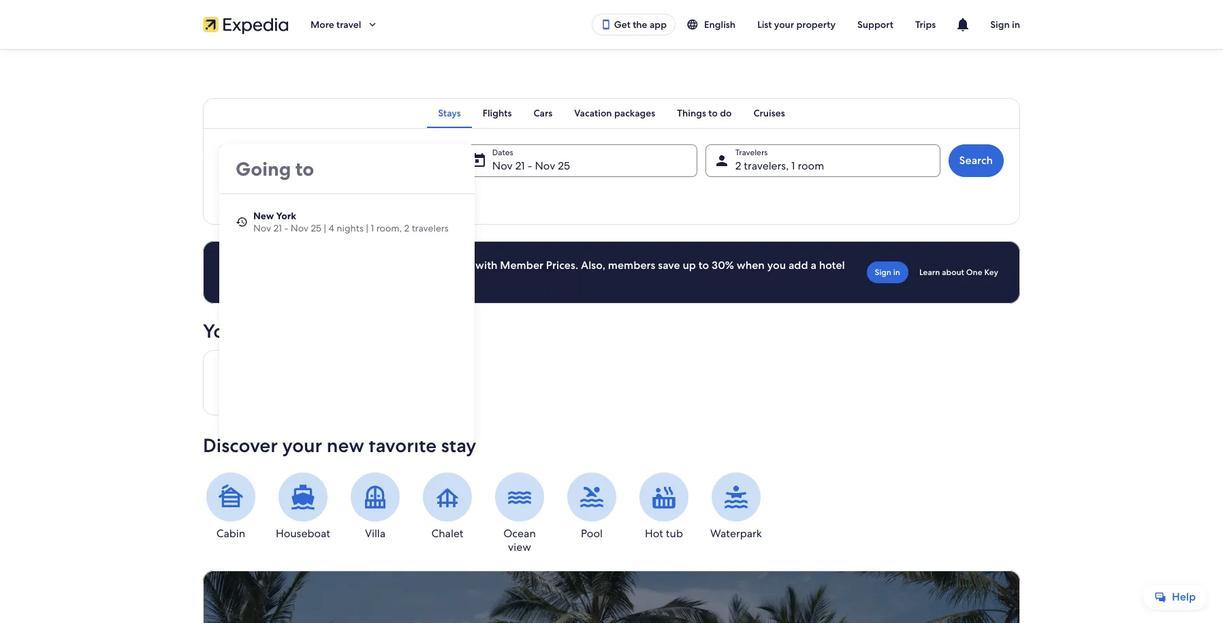 Task type: locate. For each thing, give the bounding box(es) containing it.
2 right room,
[[404, 222, 410, 234]]

your recent searches
[[203, 319, 384, 343]]

1 left room
[[792, 159, 795, 173]]

to left do
[[709, 107, 718, 119]]

30%
[[712, 258, 734, 272]]

4
[[329, 222, 334, 234]]

- right new
[[284, 222, 288, 234]]

to left the 10%
[[266, 272, 276, 286]]

1 horizontal spatial sign
[[991, 18, 1010, 31]]

flight inside save 10% or more on over 100,000 hotels with member prices. also, members save up to 30% when you add a hotel to a flight
[[287, 272, 314, 286]]

21 down the flights link
[[515, 159, 525, 173]]

sign in inside 'dropdown button'
[[991, 18, 1020, 31]]

members
[[608, 258, 656, 272]]

nov right small icon
[[253, 222, 271, 234]]

add a flight
[[237, 191, 288, 203]]

21
[[515, 159, 525, 173], [274, 222, 282, 234]]

0 horizontal spatial |
[[324, 222, 326, 234]]

0 vertical spatial 1
[[792, 159, 795, 173]]

cars link
[[523, 98, 563, 128]]

0 vertical spatial 2
[[735, 159, 741, 173]]

1 horizontal spatial |
[[366, 222, 369, 234]]

0 vertical spatial 21
[[515, 159, 525, 173]]

your inside main content
[[282, 433, 322, 458]]

0 horizontal spatial 1
[[371, 222, 374, 234]]

0 horizontal spatial 25
[[311, 222, 321, 234]]

flights
[[483, 107, 512, 119]]

1 horizontal spatial your
[[774, 18, 794, 31]]

sign right communication center icon
[[991, 18, 1010, 31]]

tab list containing stays
[[203, 98, 1020, 128]]

your for discover
[[282, 433, 322, 458]]

1 inside dropdown button
[[792, 159, 795, 173]]

0 horizontal spatial sign in
[[875, 267, 900, 278]]

add
[[789, 258, 808, 272]]

with
[[475, 258, 498, 272]]

in left learn
[[894, 267, 900, 278]]

things to do link
[[666, 98, 743, 128]]

| right nights
[[366, 222, 369, 234]]

1 vertical spatial sign
[[875, 267, 892, 278]]

you
[[767, 258, 786, 272]]

list
[[758, 18, 772, 31]]

trips link
[[905, 12, 947, 37]]

hotel
[[819, 258, 845, 272]]

add for add a flight
[[237, 191, 255, 203]]

main content
[[0, 49, 1223, 623]]

nov 21 - nov 25
[[492, 159, 570, 173]]

trips
[[915, 18, 936, 31]]

0 vertical spatial -
[[528, 159, 532, 173]]

list your property link
[[747, 12, 847, 37]]

Going to text field
[[219, 144, 475, 193]]

|
[[324, 222, 326, 234], [366, 222, 369, 234]]

vacation packages
[[574, 107, 655, 119]]

0 horizontal spatial 2
[[404, 222, 410, 234]]

1 vertical spatial 2
[[404, 222, 410, 234]]

add up small icon
[[237, 191, 255, 203]]

0 vertical spatial 25
[[558, 159, 570, 173]]

property
[[797, 18, 836, 31]]

1 vertical spatial 25
[[311, 222, 321, 234]]

sign
[[991, 18, 1010, 31], [875, 267, 892, 278]]

also,
[[581, 258, 606, 272]]

25 inside button
[[558, 159, 570, 173]]

1 vertical spatial 1
[[371, 222, 374, 234]]

nov left 4
[[291, 222, 309, 234]]

1 horizontal spatial 1
[[792, 159, 795, 173]]

travelers,
[[744, 159, 789, 173]]

0 horizontal spatial 21
[[274, 222, 282, 234]]

0 vertical spatial your
[[774, 18, 794, 31]]

your
[[774, 18, 794, 31], [282, 433, 322, 458]]

flight up york
[[265, 191, 288, 203]]

when
[[737, 258, 765, 272]]

your right list
[[774, 18, 794, 31]]

support
[[858, 18, 894, 31]]

1 horizontal spatial in
[[1012, 18, 1020, 31]]

0 horizontal spatial in
[[894, 267, 900, 278]]

- down cars link
[[528, 159, 532, 173]]

key
[[985, 267, 999, 278]]

flight left the or on the top left of page
[[287, 272, 314, 286]]

your left new
[[282, 433, 322, 458]]

2 add from the left
[[314, 191, 332, 203]]

1 vertical spatial -
[[284, 222, 288, 234]]

one
[[966, 267, 983, 278]]

0 vertical spatial sign
[[991, 18, 1010, 31]]

hot tub button
[[636, 473, 692, 541]]

stays
[[438, 107, 461, 119]]

-
[[528, 159, 532, 173], [284, 222, 288, 234]]

villa button
[[347, 473, 403, 541]]

1 vertical spatial flight
[[287, 272, 314, 286]]

2 left travelers,
[[735, 159, 741, 173]]

a right add
[[811, 258, 817, 272]]

sign in left learn
[[875, 267, 900, 278]]

100,000
[[397, 258, 440, 272]]

waterpark
[[710, 527, 762, 541]]

a left the 10%
[[279, 272, 285, 286]]

1 vertical spatial 21
[[274, 222, 282, 234]]

0 horizontal spatial sign
[[875, 267, 892, 278]]

villa
[[365, 527, 386, 541]]

in inside 'dropdown button'
[[1012, 18, 1020, 31]]

main content containing your recent searches
[[0, 49, 1223, 623]]

1 left room,
[[371, 222, 374, 234]]

chalet
[[432, 527, 463, 541]]

1 vertical spatial in
[[894, 267, 900, 278]]

your inside list your property link
[[774, 18, 794, 31]]

25 left 4
[[311, 222, 321, 234]]

sign left learn
[[875, 267, 892, 278]]

in
[[1012, 18, 1020, 31], [894, 267, 900, 278]]

1 horizontal spatial add
[[314, 191, 332, 203]]

tub
[[666, 527, 683, 541]]

new
[[253, 210, 274, 222]]

in right communication center icon
[[1012, 18, 1020, 31]]

0 horizontal spatial -
[[284, 222, 288, 234]]

nov down cars
[[535, 159, 555, 173]]

nov
[[492, 159, 513, 173], [535, 159, 555, 173], [253, 222, 271, 234], [291, 222, 309, 234]]

1 horizontal spatial 25
[[558, 159, 570, 173]]

tab list
[[203, 98, 1020, 128]]

21 inside button
[[515, 159, 525, 173]]

0 vertical spatial in
[[1012, 18, 1020, 31]]

to
[[709, 107, 718, 119], [699, 258, 709, 272], [266, 272, 276, 286]]

21 down "add a flight"
[[274, 222, 282, 234]]

1
[[792, 159, 795, 173], [371, 222, 374, 234]]

cruises link
[[743, 98, 796, 128]]

flight
[[265, 191, 288, 203], [287, 272, 314, 286]]

english
[[704, 18, 736, 31]]

hot
[[645, 527, 663, 541]]

get the app link
[[592, 14, 676, 35]]

1 horizontal spatial sign in
[[991, 18, 1020, 31]]

about
[[942, 267, 964, 278]]

ocean view button
[[492, 473, 548, 554]]

app
[[650, 18, 667, 31]]

download button title image
[[601, 19, 611, 30]]

a
[[258, 191, 263, 203], [334, 191, 339, 203], [811, 258, 817, 272], [279, 272, 285, 286]]

stay
[[441, 433, 476, 458]]

1 horizontal spatial 2
[[735, 159, 741, 173]]

| left 4
[[324, 222, 326, 234]]

1 vertical spatial sign in
[[875, 267, 900, 278]]

chalet button
[[420, 473, 475, 541]]

add a car
[[314, 191, 355, 203]]

1 horizontal spatial -
[[528, 159, 532, 173]]

0 vertical spatial sign in
[[991, 18, 1020, 31]]

sign in right communication center icon
[[991, 18, 1020, 31]]

1 vertical spatial your
[[282, 433, 322, 458]]

25 down cars link
[[558, 159, 570, 173]]

1 add from the left
[[237, 191, 255, 203]]

0 horizontal spatial your
[[282, 433, 322, 458]]

save
[[658, 258, 680, 272]]

2
[[735, 159, 741, 173], [404, 222, 410, 234]]

0 horizontal spatial add
[[237, 191, 255, 203]]

room,
[[376, 222, 402, 234]]

1 horizontal spatial 21
[[515, 159, 525, 173]]

add left car
[[314, 191, 332, 203]]

pool button
[[564, 473, 620, 541]]



Task type: describe. For each thing, give the bounding box(es) containing it.
nov 21 - nov 25 button
[[462, 144, 697, 177]]

more
[[311, 18, 334, 31]]

get
[[614, 18, 631, 31]]

get the app
[[614, 18, 667, 31]]

hotels
[[442, 258, 473, 272]]

2 travelers, 1 room
[[735, 159, 824, 173]]

sign inside 'dropdown button'
[[991, 18, 1010, 31]]

searches
[[308, 319, 384, 343]]

2 travelers, 1 room button
[[705, 144, 940, 177]]

things
[[677, 107, 706, 119]]

things to do
[[677, 107, 732, 119]]

on
[[357, 258, 370, 272]]

travel sale activities deals image
[[203, 571, 1020, 623]]

nights
[[337, 222, 364, 234]]

room
[[798, 159, 824, 173]]

or
[[314, 258, 325, 272]]

list your property
[[758, 18, 836, 31]]

travelers
[[412, 222, 449, 234]]

a up new
[[258, 191, 263, 203]]

york
[[276, 210, 296, 222]]

1 inside new york nov 21 - nov 25 | 4 nights | 1 room, 2 travelers
[[371, 222, 374, 234]]

21 inside new york nov 21 - nov 25 | 4 nights | 1 room, 2 travelers
[[274, 222, 282, 234]]

trailing image
[[367, 18, 379, 31]]

cars
[[534, 107, 553, 119]]

search
[[959, 153, 993, 168]]

search button
[[949, 144, 1004, 177]]

pool
[[581, 527, 603, 541]]

do
[[720, 107, 732, 119]]

up
[[683, 258, 696, 272]]

save 10% or more on over 100,000 hotels with member prices. also, members save up to 30% when you add a hotel to a flight
[[266, 258, 845, 286]]

waterpark button
[[708, 473, 764, 541]]

2 inside new york nov 21 - nov 25 | 4 nights | 1 room, 2 travelers
[[404, 222, 410, 234]]

more travel
[[311, 18, 361, 31]]

nov down the flights
[[492, 159, 513, 173]]

more travel button
[[300, 8, 390, 41]]

cruises
[[754, 107, 785, 119]]

more
[[328, 258, 354, 272]]

stays link
[[427, 98, 472, 128]]

1 | from the left
[[324, 222, 326, 234]]

vacation
[[574, 107, 612, 119]]

ocean view
[[503, 527, 536, 554]]

25 inside new york nov 21 - nov 25 | 4 nights | 1 room, 2 travelers
[[311, 222, 321, 234]]

travel
[[337, 18, 361, 31]]

communication center icon image
[[955, 16, 972, 33]]

discover your new favorite stay
[[203, 433, 476, 458]]

your for list
[[774, 18, 794, 31]]

learn
[[920, 267, 940, 278]]

save
[[266, 258, 289, 272]]

member
[[500, 258, 544, 272]]

view
[[508, 540, 531, 554]]

recent
[[248, 319, 304, 343]]

to right the up
[[699, 258, 709, 272]]

learn about one key link
[[914, 262, 1004, 283]]

prices.
[[546, 258, 578, 272]]

small image
[[687, 18, 699, 31]]

favorite
[[369, 433, 437, 458]]

hot tub
[[645, 527, 683, 541]]

new
[[327, 433, 364, 458]]

vacation packages link
[[563, 98, 666, 128]]

cabin button
[[203, 473, 259, 541]]

sign in button
[[980, 8, 1031, 41]]

english button
[[676, 12, 747, 37]]

over
[[372, 258, 395, 272]]

support link
[[847, 12, 905, 37]]

to inside tab list
[[709, 107, 718, 119]]

0 vertical spatial flight
[[265, 191, 288, 203]]

new york nov 21 - nov 25 | 4 nights | 1 room, 2 travelers
[[253, 210, 449, 234]]

2 | from the left
[[366, 222, 369, 234]]

your
[[203, 319, 243, 343]]

cabin
[[216, 527, 245, 541]]

flights link
[[472, 98, 523, 128]]

2 inside dropdown button
[[735, 159, 741, 173]]

10%
[[292, 258, 312, 272]]

add for add a car
[[314, 191, 332, 203]]

small image
[[236, 216, 248, 228]]

expedia logo image
[[203, 15, 289, 34]]

ocean
[[503, 527, 536, 541]]

sign in link
[[867, 262, 909, 283]]

houseboat button
[[275, 473, 331, 541]]

- inside button
[[528, 159, 532, 173]]

houseboat
[[276, 527, 330, 541]]

- inside new york nov 21 - nov 25 | 4 nights | 1 room, 2 travelers
[[284, 222, 288, 234]]

discover
[[203, 433, 278, 458]]

packages
[[614, 107, 655, 119]]

car
[[342, 191, 355, 203]]

a left car
[[334, 191, 339, 203]]



Task type: vqa. For each thing, say whether or not it's contained in the screenshot.
leftmost Sign
yes



